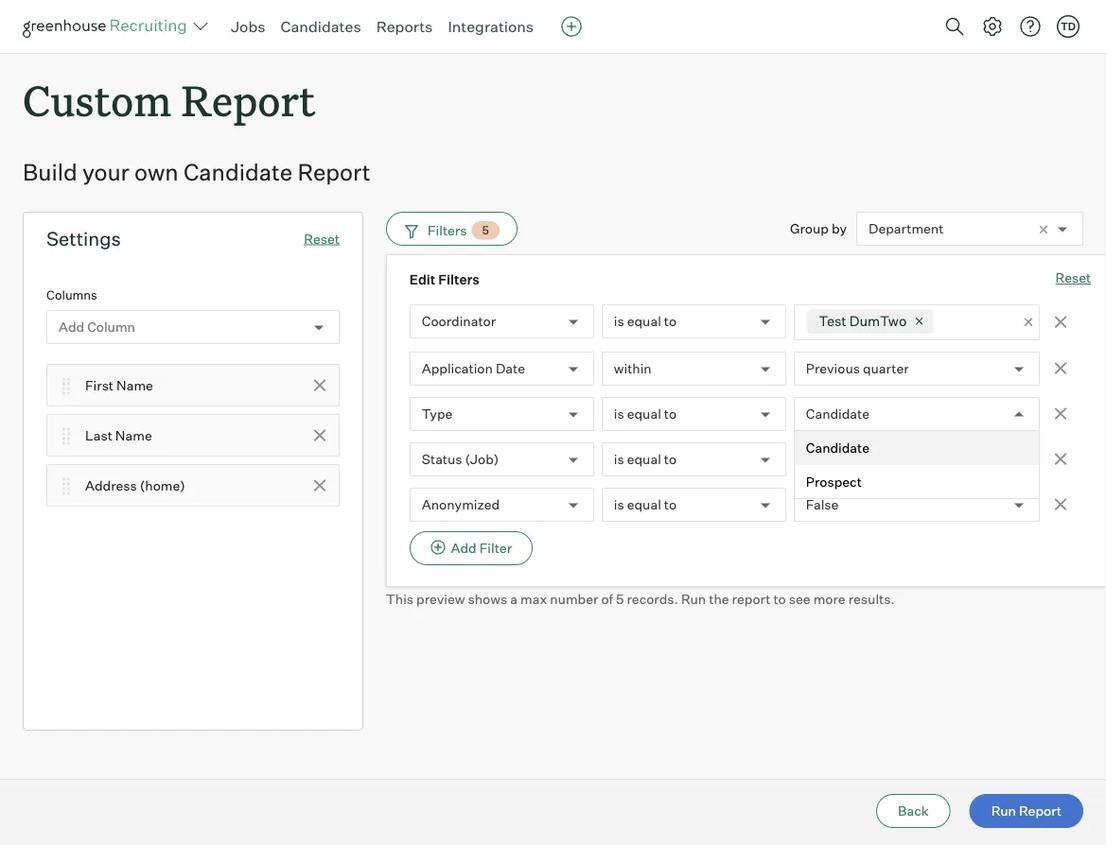 Task type: vqa. For each thing, say whether or not it's contained in the screenshot.
third equal from the bottom of the page
yes



Task type: describe. For each thing, give the bounding box(es) containing it.
jobs
[[231, 17, 265, 36]]

reset link for settings
[[304, 231, 340, 247]]

equal for coordinator
[[627, 314, 661, 330]]

reset for edit filters
[[1055, 270, 1091, 286]]

settings
[[46, 227, 121, 251]]

this
[[386, 591, 413, 607]]

status (job)
[[422, 452, 499, 468]]

row containing 3
[[386, 383, 1106, 424]]

is equal to for anonymized
[[614, 497, 677, 514]]

reports
[[376, 17, 433, 36]]

burton
[[870, 395, 912, 411]]

0 vertical spatial candidate
[[183, 158, 293, 187]]

is for status (job)
[[614, 452, 624, 468]]

last
[[85, 427, 112, 444]]

address inside row
[[1012, 279, 1058, 293]]

is equal to for coordinator
[[614, 314, 677, 330]]

5 inside cell
[[405, 476, 413, 492]]

jacob
[[728, 476, 766, 492]]

report for custom report
[[181, 72, 316, 128]]

more
[[813, 591, 846, 607]]

candidates
[[281, 17, 361, 36]]

york
[[1048, 395, 1077, 411]]

0 horizontal spatial test
[[444, 314, 472, 330]]

2 horizontal spatial test
[[819, 313, 846, 330]]

to for coordinator
[[664, 314, 677, 330]]

6 cell
[[386, 505, 433, 545]]

dummy
[[870, 435, 919, 452]]

is for anonymized
[[614, 497, 624, 514]]

add for add filter
[[451, 540, 477, 557]]

0 vertical spatial run
[[681, 591, 706, 607]]

results.
[[848, 591, 895, 607]]

row containing 1
[[386, 302, 1106, 343]]

add filter
[[451, 540, 512, 557]]

quarter
[[863, 361, 909, 377]]

0 horizontal spatial address (home)
[[85, 478, 185, 494]]

td button
[[1057, 15, 1080, 38]]

address (home) inside row
[[1012, 279, 1101, 293]]

previous quarter
[[806, 361, 909, 377]]

1 horizontal spatial test
[[728, 435, 755, 452]]

table containing 1
[[386, 265, 1106, 582]]

tim
[[728, 395, 752, 411]]

0 vertical spatial department
[[869, 221, 944, 237]]

1 cell
[[386, 302, 433, 343]]

omkar
[[728, 516, 769, 533]]

run report
[[991, 803, 1062, 820]]

jobs link
[[231, 17, 265, 36]]

status
[[422, 452, 462, 468]]

previous
[[806, 361, 860, 377]]

stree
[[1079, 395, 1106, 411]]

group by
[[790, 221, 847, 237]]

2
[[405, 354, 413, 371]]

2348
[[1012, 476, 1044, 492]]

row group containing 1
[[386, 302, 1106, 545]]

is equal to for status (job)
[[614, 452, 677, 468]]

own
[[134, 158, 179, 187]]

last name
[[85, 427, 152, 444]]

0 horizontal spatial (home)
[[140, 478, 185, 494]]

group
[[790, 221, 829, 237]]

type
[[422, 406, 453, 423]]

1 vertical spatial report
[[297, 158, 371, 187]]

within
[[614, 361, 652, 377]]

1
[[406, 314, 412, 330]]

is equal to for type
[[614, 406, 677, 423]]

report for run report
[[1019, 803, 1062, 820]]

your
[[82, 158, 129, 187]]

the
[[709, 591, 729, 607]]

columns
[[46, 288, 97, 303]]

a
[[510, 591, 518, 607]]

row containing 5
[[386, 464, 1106, 505]]

5 cell
[[386, 464, 433, 505]]

custom report
[[23, 72, 316, 128]]

integrations
[[448, 17, 534, 36]]



Task type: locate. For each thing, give the bounding box(es) containing it.
1 horizontal spatial reset link
[[1055, 269, 1091, 290]]

1 horizontal spatial department
[[869, 221, 944, 237]]

back
[[898, 803, 929, 820]]

integrations link
[[448, 17, 534, 36]]

filters right edit at the top left of page
[[438, 272, 480, 288]]

0 horizontal spatial address
[[85, 478, 137, 494]]

prospect
[[806, 474, 862, 490]]

(home)
[[1060, 279, 1101, 293], [140, 478, 185, 494]]

is for type
[[614, 406, 624, 423]]

table
[[386, 265, 1106, 582]]

2 is equal to from the top
[[614, 406, 677, 423]]

0 vertical spatial (home)
[[1060, 279, 1101, 293]]

configure image
[[981, 15, 1004, 38]]

equal
[[627, 314, 661, 330], [627, 406, 661, 423], [627, 452, 661, 468], [627, 497, 661, 514]]

false
[[806, 497, 839, 514]]

filter
[[479, 540, 512, 557]]

first
[[85, 377, 114, 394]]

2 horizontal spatial 5
[[616, 591, 624, 607]]

dumtwo
[[849, 313, 907, 330]]

edit
[[409, 272, 435, 288]]

0 horizontal spatial 5
[[405, 476, 413, 492]]

(home) inside row
[[1060, 279, 1101, 293]]

is
[[614, 314, 624, 330], [614, 406, 624, 423], [614, 452, 624, 468], [614, 497, 624, 514]]

2 equal from the top
[[627, 406, 661, 423]]

filters right filter image
[[428, 222, 467, 239]]

row containing 6
[[386, 505, 1106, 545]]

name right first
[[116, 377, 153, 394]]

(job)
[[465, 452, 499, 468]]

1 vertical spatial (home)
[[140, 478, 185, 494]]

anonymized
[[422, 497, 500, 514]]

address (home) up '×'
[[1012, 279, 1101, 293]]

1 vertical spatial name
[[116, 377, 153, 394]]

run right the back
[[991, 803, 1016, 820]]

date
[[496, 361, 525, 377]]

number
[[550, 591, 598, 607]]

1 horizontal spatial (home)
[[1060, 279, 1101, 293]]

candidate up the prospect
[[806, 440, 870, 457]]

1 vertical spatial reset
[[1055, 270, 1091, 286]]

reset for settings
[[304, 231, 340, 247]]

1 vertical spatial address (home)
[[85, 478, 185, 494]]

equal for type
[[627, 406, 661, 423]]

3 is equal to from the top
[[614, 452, 677, 468]]

4 cell
[[386, 424, 433, 464]]

address
[[1012, 279, 1058, 293], [85, 478, 137, 494]]

candidates link
[[281, 17, 361, 36]]

run report button
[[969, 795, 1083, 829]]

0 horizontal spatial reset
[[304, 231, 340, 247]]

2 vertical spatial name
[[115, 427, 152, 444]]

1 horizontal spatial 5
[[482, 223, 489, 238]]

name for first name
[[116, 377, 153, 394]]

1 row from the top
[[386, 265, 1106, 306]]

application
[[422, 361, 493, 377]]

0 vertical spatial 5
[[482, 223, 489, 238]]

test
[[819, 313, 846, 330], [444, 314, 472, 330], [728, 435, 755, 452]]

0 horizontal spatial run
[[681, 591, 706, 607]]

to for type
[[664, 406, 677, 423]]

1 equal from the top
[[627, 314, 661, 330]]

address (home) down last name
[[85, 478, 185, 494]]

run
[[681, 591, 706, 607], [991, 803, 1016, 820]]

candidate right own on the top left of page
[[183, 158, 293, 187]]

6 row from the top
[[386, 464, 1106, 505]]

equal for anonymized
[[627, 497, 661, 514]]

test left dumtwo
[[819, 313, 846, 330]]

row group
[[386, 302, 1106, 545]]

1 is equal to from the top
[[614, 314, 677, 330]]

company
[[728, 354, 787, 371]]

add column
[[59, 319, 135, 336]]

2 vertical spatial 5
[[616, 591, 624, 607]]

2 row from the top
[[386, 302, 1106, 343]]

5 row from the top
[[386, 424, 1106, 464]]

cell
[[717, 302, 859, 343], [859, 302, 1001, 343], [1001, 302, 1106, 343], [1001, 343, 1106, 383], [1001, 424, 1106, 464], [859, 464, 1001, 505], [1001, 505, 1106, 545]]

1 horizontal spatial address
[[1012, 279, 1058, 293]]

first name
[[85, 377, 153, 394]]

1 vertical spatial reset link
[[1055, 269, 1091, 290]]

application date
[[422, 361, 525, 377]]

address down last name
[[85, 478, 137, 494]]

0 vertical spatial filters
[[428, 222, 467, 239]]

0 horizontal spatial reset link
[[304, 231, 340, 247]]

this preview shows a max number of 5 records. run the report to see more results.
[[386, 591, 895, 607]]

td button
[[1053, 11, 1083, 42]]

1 vertical spatial department
[[444, 279, 511, 293]]

coordinator
[[422, 314, 496, 330]]

5 right filter image
[[482, 223, 489, 238]]

3 cell
[[386, 383, 433, 424]]

row containing 2
[[386, 343, 1106, 383]]

address up '×'
[[1012, 279, 1058, 293]]

candidate up open
[[806, 406, 870, 423]]

edit filters
[[409, 272, 480, 288]]

department right by
[[869, 221, 944, 237]]

1 vertical spatial 5
[[405, 476, 413, 492]]

0 horizontal spatial department
[[444, 279, 511, 293]]

is equal to
[[614, 314, 677, 330], [614, 406, 677, 423], [614, 452, 677, 468], [614, 497, 677, 514]]

search image
[[943, 15, 966, 38]]

1 vertical spatial filters
[[438, 272, 480, 288]]

filter image
[[402, 223, 418, 239]]

reset
[[304, 231, 340, 247], [1055, 270, 1091, 286]]

build
[[23, 158, 77, 187]]

filters
[[428, 222, 467, 239], [438, 272, 480, 288]]

to
[[664, 314, 677, 330], [664, 406, 677, 423], [664, 452, 677, 468], [664, 497, 677, 514], [773, 591, 786, 607]]

0 vertical spatial reset link
[[304, 231, 340, 247]]

name
[[870, 354, 906, 371], [116, 377, 153, 394], [115, 427, 152, 444]]

department
[[869, 221, 944, 237], [444, 279, 511, 293]]

name up burton
[[870, 354, 906, 371]]

records.
[[627, 591, 678, 607]]

5 right "of"
[[616, 591, 624, 607]]

add inside button
[[451, 540, 477, 557]]

of
[[601, 591, 613, 607]]

2 is from the top
[[614, 406, 624, 423]]

0 horizontal spatial add
[[59, 319, 84, 336]]

max
[[520, 591, 547, 607]]

×
[[1023, 311, 1034, 332]]

add for add column
[[59, 319, 84, 336]]

1 is from the top
[[614, 314, 624, 330]]

5 down 4 cell at left bottom
[[405, 476, 413, 492]]

0 vertical spatial name
[[870, 354, 906, 371]]

7 row from the top
[[386, 505, 1106, 545]]

equal for status (job)
[[627, 452, 661, 468]]

department up coordinator
[[444, 279, 511, 293]]

3 row from the top
[[386, 343, 1106, 383]]

add
[[59, 319, 84, 336], [451, 540, 477, 557]]

storybroo
[[1047, 476, 1106, 492]]

1 horizontal spatial add
[[451, 540, 477, 557]]

is for coordinator
[[614, 314, 624, 330]]

1 vertical spatial candidate
[[806, 406, 870, 423]]

4 is from the top
[[614, 497, 624, 514]]

add down columns
[[59, 319, 84, 336]]

to for status (job)
[[664, 452, 677, 468]]

1 vertical spatial address
[[85, 478, 137, 494]]

name for last name
[[115, 427, 152, 444]]

4 is equal to from the top
[[614, 497, 677, 514]]

row containing 4
[[386, 424, 1106, 464]]

1 horizontal spatial run
[[991, 803, 1016, 820]]

test down tim
[[728, 435, 755, 452]]

reports link
[[376, 17, 433, 36]]

name right last
[[115, 427, 152, 444]]

4950 york stree
[[1012, 395, 1106, 411]]

custom
[[23, 72, 171, 128]]

td
[[1060, 20, 1076, 33]]

by
[[832, 221, 847, 237]]

1 horizontal spatial reset
[[1055, 270, 1091, 286]]

preview
[[416, 591, 465, 607]]

3 is from the top
[[614, 452, 624, 468]]

4 row from the top
[[386, 383, 1106, 424]]

test down the edit filters
[[444, 314, 472, 330]]

candidate
[[183, 158, 293, 187], [806, 406, 870, 423], [806, 440, 870, 457]]

0 vertical spatial report
[[181, 72, 316, 128]]

1 vertical spatial run
[[991, 803, 1016, 820]]

column
[[87, 319, 135, 336]]

run inside button
[[991, 803, 1016, 820]]

to for anonymized
[[664, 497, 677, 514]]

report
[[732, 591, 771, 607]]

greenhouse recruiting image
[[23, 15, 193, 38]]

3
[[405, 395, 413, 411]]

add filter button
[[409, 532, 532, 566]]

4
[[405, 435, 414, 452]]

report inside button
[[1019, 803, 1062, 820]]

2348 storybroo
[[1012, 476, 1106, 492]]

2 cell
[[386, 343, 433, 383]]

reset link for edit filters
[[1055, 269, 1091, 290]]

open
[[819, 451, 853, 468]]

1 vertical spatial add
[[451, 540, 477, 557]]

test dumtwo
[[819, 313, 907, 330]]

run left the
[[681, 591, 706, 607]]

4950
[[1012, 395, 1046, 411]]

6
[[405, 516, 413, 533]]

2 vertical spatial candidate
[[806, 440, 870, 457]]

build your own candidate report
[[23, 158, 371, 187]]

3 equal from the top
[[627, 452, 661, 468]]

report
[[181, 72, 316, 128], [297, 158, 371, 187], [1019, 803, 1062, 820]]

None field
[[940, 306, 945, 341]]

see
[[789, 591, 810, 607]]

0 vertical spatial address
[[1012, 279, 1058, 293]]

2 vertical spatial report
[[1019, 803, 1062, 820]]

0 vertical spatial add
[[59, 319, 84, 336]]

row containing department
[[386, 265, 1106, 306]]

savant
[[870, 516, 913, 533]]

add left filter
[[451, 540, 477, 557]]

0 vertical spatial reset
[[304, 231, 340, 247]]

4 equal from the top
[[627, 497, 661, 514]]

1 horizontal spatial address (home)
[[1012, 279, 1101, 293]]

0 vertical spatial address (home)
[[1012, 279, 1101, 293]]

row
[[386, 265, 1106, 306], [386, 302, 1106, 343], [386, 343, 1106, 383], [386, 383, 1106, 424], [386, 424, 1106, 464], [386, 464, 1106, 505], [386, 505, 1106, 545]]

shows
[[468, 591, 507, 607]]

back button
[[876, 795, 950, 829]]



